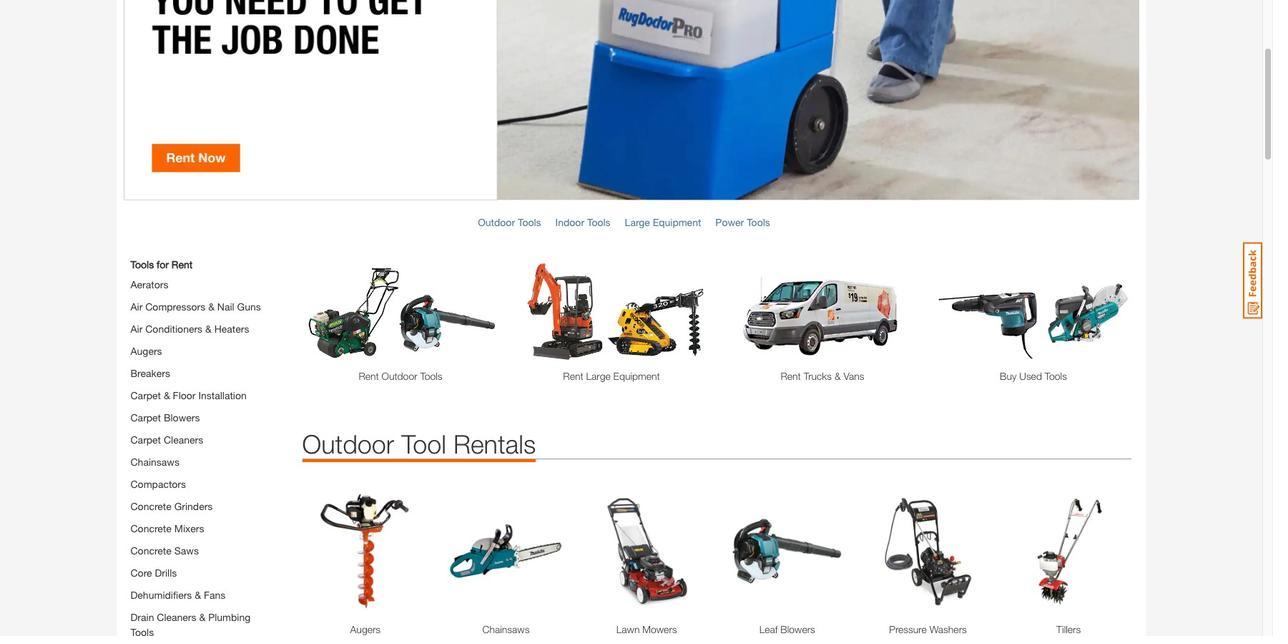 Task type: vqa. For each thing, say whether or not it's contained in the screenshot.
trees
no



Task type: locate. For each thing, give the bounding box(es) containing it.
cleaners
[[164, 434, 203, 446], [157, 611, 196, 624]]

pressure washers
[[890, 623, 967, 636]]

drills
[[155, 567, 177, 579]]

1 air from the top
[[131, 301, 143, 313]]

0 vertical spatial equipment
[[653, 216, 702, 229]]

augers link
[[131, 345, 162, 357], [302, 622, 429, 636]]

concrete grinders
[[131, 501, 213, 513]]

1 vertical spatial carpet
[[131, 412, 161, 424]]

air
[[131, 301, 143, 313], [131, 323, 143, 335]]

carpet for carpet cleaners
[[131, 434, 161, 446]]

carpet
[[131, 390, 161, 402], [131, 412, 161, 424], [131, 434, 161, 446]]

indoor
[[556, 216, 585, 229]]

large equipment link
[[625, 216, 702, 229]]

pressure washers link
[[865, 622, 992, 636]]

& left fans
[[195, 589, 201, 601]]

0 horizontal spatial blowers
[[164, 412, 200, 424]]

1 horizontal spatial chainsaws
[[483, 623, 530, 636]]

1 vertical spatial large
[[586, 370, 611, 382]]

1 vertical spatial chainsaws
[[483, 623, 530, 636]]

lawn
[[617, 623, 640, 636]]

2  image from the left
[[513, 263, 710, 362]]

rent tillers image
[[1006, 488, 1133, 615]]

1 vertical spatial chainsaws link
[[443, 622, 570, 636]]

 image for outdoor
[[302, 263, 499, 362]]

1 horizontal spatial augers link
[[302, 622, 429, 636]]

equipment inside rent large equipment link
[[614, 370, 660, 382]]

cleaners for drain
[[157, 611, 196, 624]]

air for air conditioners & heaters
[[131, 323, 143, 335]]

 image up buy used tools link
[[936, 263, 1133, 362]]

air compressors & nail guns link
[[131, 301, 261, 313]]

tools up tool
[[420, 370, 443, 382]]

concrete up the concrete saws
[[131, 523, 172, 535]]

equipment
[[653, 216, 702, 229], [614, 370, 660, 382]]

tools
[[518, 216, 541, 229], [588, 216, 611, 229], [747, 216, 771, 229], [131, 259, 154, 271], [420, 370, 443, 382], [1045, 370, 1068, 382], [131, 627, 154, 636]]

concrete for concrete saws
[[131, 545, 172, 557]]

rent for rent large equipment
[[563, 370, 584, 382]]

1 vertical spatial outdoor
[[382, 370, 418, 382]]

tools down drain
[[131, 627, 154, 636]]

tillers
[[1057, 623, 1082, 636]]

 image for trucks
[[725, 263, 921, 362]]

used
[[1020, 370, 1043, 382]]

mixers
[[174, 523, 204, 535]]

carpet cleaners
[[131, 434, 203, 446]]

0 horizontal spatial augers link
[[131, 345, 162, 357]]

 image up rent outdoor tools link
[[302, 263, 499, 362]]

outdoor
[[478, 216, 515, 229], [382, 370, 418, 382], [302, 429, 394, 460]]

cleaners down carpet blowers link
[[164, 434, 203, 446]]

 image up rent large equipment
[[513, 263, 710, 362]]

cleaners inside drain cleaners & plumbing tools
[[157, 611, 196, 624]]

air for air compressors & nail guns
[[131, 301, 143, 313]]

& inside drain cleaners & plumbing tools
[[199, 611, 206, 624]]

cleaners down dehumidifiers & fans "link"
[[157, 611, 196, 624]]

vans
[[844, 370, 865, 382]]

0 vertical spatial air
[[131, 301, 143, 313]]

drain cleaners & plumbing tools link
[[131, 611, 251, 636]]

air left conditioners
[[131, 323, 143, 335]]

3 carpet from the top
[[131, 434, 161, 446]]

& left heaters on the bottom left
[[205, 323, 212, 335]]

0 vertical spatial carpet
[[131, 390, 161, 402]]

trucks
[[804, 370, 832, 382]]

1 vertical spatial augers
[[350, 623, 381, 636]]

tools left for
[[131, 259, 154, 271]]

1 vertical spatial concrete
[[131, 523, 172, 535]]

cleaners for carpet
[[164, 434, 203, 446]]

2 vertical spatial outdoor
[[302, 429, 394, 460]]

concrete grinders link
[[131, 501, 213, 513]]

& for cleaners
[[199, 611, 206, 624]]

& for compressors
[[208, 301, 215, 313]]

washers
[[930, 623, 967, 636]]

chainsaws link
[[131, 456, 180, 468], [443, 622, 570, 636]]

large
[[625, 216, 650, 229], [586, 370, 611, 382]]

blowers
[[164, 412, 200, 424], [781, 623, 816, 636]]

lawn mowers link
[[584, 622, 710, 636]]

leaf blowers
[[760, 623, 816, 636]]

feedback link image
[[1244, 242, 1263, 319]]

concrete down compactors link
[[131, 501, 172, 513]]

1 vertical spatial equipment
[[614, 370, 660, 382]]

fans
[[204, 589, 226, 601]]

aerators link
[[131, 279, 168, 291]]

4  image from the left
[[936, 263, 1133, 362]]

1 horizontal spatial large
[[625, 216, 650, 229]]

chainsaws
[[131, 456, 180, 468], [483, 623, 530, 636]]

1 horizontal spatial blowers
[[781, 623, 816, 636]]

rent for rent outdoor tools
[[359, 370, 379, 382]]

concrete
[[131, 501, 172, 513], [131, 523, 172, 535], [131, 545, 172, 557]]

carpet for carpet blowers
[[131, 412, 161, 424]]

0 vertical spatial large
[[625, 216, 650, 229]]

air conditioners & heaters link
[[131, 323, 249, 335]]

outdoor for tool
[[302, 429, 394, 460]]

0 vertical spatial cleaners
[[164, 434, 203, 446]]

concrete up core drills
[[131, 545, 172, 557]]

carpet & floor installation
[[131, 390, 247, 402]]

&
[[208, 301, 215, 313], [205, 323, 212, 335], [835, 370, 841, 382], [164, 390, 170, 402], [195, 589, 201, 601], [199, 611, 206, 624]]

carpet down breakers
[[131, 390, 161, 402]]

carpet down carpet blowers link
[[131, 434, 161, 446]]

& down fans
[[199, 611, 206, 624]]

air down aerators
[[131, 301, 143, 313]]

0 vertical spatial chainsaws link
[[131, 456, 180, 468]]

blowers down the floor
[[164, 412, 200, 424]]

0 vertical spatial chainsaws
[[131, 456, 180, 468]]

tools right the used
[[1045, 370, 1068, 382]]

1 vertical spatial cleaners
[[157, 611, 196, 624]]

dehumidifiers & fans
[[131, 589, 226, 601]]

0 vertical spatial augers link
[[131, 345, 162, 357]]

rent augers image
[[302, 488, 429, 615]]

 image up rent trucks & vans link
[[725, 263, 921, 362]]

1 concrete from the top
[[131, 501, 172, 513]]

dehumidifiers
[[131, 589, 192, 601]]

large equipment
[[625, 216, 702, 229]]

blowers for carpet blowers
[[164, 412, 200, 424]]

nail
[[217, 301, 235, 313]]

& inside rent trucks & vans link
[[835, 370, 841, 382]]

3  image from the left
[[725, 263, 921, 362]]

leaf
[[760, 623, 778, 636]]

mowers
[[643, 623, 677, 636]]

0 vertical spatial augers
[[131, 345, 162, 357]]

carpet & floor installation link
[[131, 390, 247, 402]]

2 vertical spatial carpet
[[131, 434, 161, 446]]

& left vans
[[835, 370, 841, 382]]

1 vertical spatial air
[[131, 323, 143, 335]]

1 vertical spatial blowers
[[781, 623, 816, 636]]

installation
[[199, 390, 247, 402]]

rent for rent trucks & vans
[[781, 370, 801, 382]]

0 horizontal spatial chainsaws link
[[131, 456, 180, 468]]

dehumidifiers & fans link
[[131, 589, 226, 601]]

breakers
[[131, 367, 170, 380]]

carpet up carpet cleaners at the bottom of page
[[131, 412, 161, 424]]

& left nail
[[208, 301, 215, 313]]

carpet cleaners link
[[131, 434, 203, 446]]

concrete for concrete grinders
[[131, 501, 172, 513]]

0 vertical spatial blowers
[[164, 412, 200, 424]]

blowers right leaf
[[781, 623, 816, 636]]

air compressors & nail guns
[[131, 301, 261, 313]]

carpet blowers
[[131, 412, 200, 424]]

& for trucks
[[835, 370, 841, 382]]

heaters
[[214, 323, 249, 335]]

guns
[[237, 301, 261, 313]]

1 carpet from the top
[[131, 390, 161, 402]]

1  image from the left
[[302, 263, 499, 362]]

tools right power
[[747, 216, 771, 229]]

rent
[[172, 259, 193, 271], [359, 370, 379, 382], [563, 370, 584, 382], [781, 370, 801, 382]]

3 concrete from the top
[[131, 545, 172, 557]]

concrete for concrete mixers
[[131, 523, 172, 535]]

2 air from the top
[[131, 323, 143, 335]]

2 concrete from the top
[[131, 523, 172, 535]]

0 vertical spatial outdoor
[[478, 216, 515, 229]]

2 vertical spatial concrete
[[131, 545, 172, 557]]

rent leaf blowers image
[[725, 488, 851, 615]]

 image for used
[[936, 263, 1133, 362]]

augers
[[131, 345, 162, 357], [350, 623, 381, 636]]

2 carpet from the top
[[131, 412, 161, 424]]

indoor tools
[[556, 216, 611, 229]]

rent lawn mowers image
[[584, 488, 710, 615]]

0 vertical spatial concrete
[[131, 501, 172, 513]]

 image
[[302, 263, 499, 362], [513, 263, 710, 362], [725, 263, 921, 362], [936, 263, 1133, 362]]

 image for large
[[513, 263, 710, 362]]



Task type: describe. For each thing, give the bounding box(es) containing it.
tool
[[402, 429, 447, 460]]

rent pressure washers image
[[865, 488, 992, 615]]

rent outdoor tools link
[[302, 369, 499, 384]]

rent outdoor tools
[[359, 370, 443, 382]]

carpet for carpet & floor installation
[[131, 390, 161, 402]]

buy used tools link
[[936, 369, 1133, 384]]

buy
[[1001, 370, 1017, 382]]

tools inside buy used tools link
[[1045, 370, 1068, 382]]

concrete mixers link
[[131, 523, 204, 535]]

tillers link
[[1006, 622, 1133, 636]]

carpet blowers link
[[131, 412, 200, 424]]

tools right "indoor"
[[588, 216, 611, 229]]

power tools
[[716, 216, 771, 229]]

aerators
[[131, 279, 168, 291]]

0 horizontal spatial large
[[586, 370, 611, 382]]

rent trucks & vans link
[[725, 369, 921, 384]]

buy used tools
[[1001, 370, 1068, 382]]

the indoor tools you need to get the job done - rent now image
[[123, 0, 1140, 201]]

leaf blowers link
[[725, 622, 851, 636]]

0 horizontal spatial augers
[[131, 345, 162, 357]]

outdoor tools link
[[478, 216, 541, 229]]

outdoor tool rentals
[[302, 429, 536, 460]]

conditioners
[[145, 323, 203, 335]]

concrete mixers
[[131, 523, 204, 535]]

0 horizontal spatial chainsaws
[[131, 456, 180, 468]]

outdoor for tools
[[478, 216, 515, 229]]

& left the floor
[[164, 390, 170, 402]]

pressure
[[890, 623, 927, 636]]

core
[[131, 567, 152, 579]]

indoor tools link
[[556, 216, 611, 229]]

power tools link
[[716, 216, 771, 229]]

rent large equipment
[[563, 370, 660, 382]]

power
[[716, 216, 744, 229]]

1 vertical spatial augers link
[[302, 622, 429, 636]]

blowers for leaf blowers
[[781, 623, 816, 636]]

drain cleaners & plumbing tools
[[131, 611, 251, 636]]

saws
[[174, 545, 199, 557]]

tools inside rent outdoor tools link
[[420, 370, 443, 382]]

drain
[[131, 611, 154, 624]]

grinders
[[174, 501, 213, 513]]

breakers link
[[131, 367, 170, 380]]

tools for rent
[[131, 259, 193, 271]]

rent chainsaws image
[[443, 488, 570, 615]]

compressors
[[145, 301, 206, 313]]

air conditioners & heaters
[[131, 323, 249, 335]]

plumbing
[[208, 611, 251, 624]]

rentals
[[454, 429, 536, 460]]

core drills link
[[131, 567, 177, 579]]

& for conditioners
[[205, 323, 212, 335]]

rent trucks & vans
[[781, 370, 865, 382]]

floor
[[173, 390, 196, 402]]

core drills
[[131, 567, 177, 579]]

concrete saws
[[131, 545, 199, 557]]

outdoor tools
[[478, 216, 541, 229]]

rent large equipment link
[[513, 369, 710, 384]]

tools left "indoor"
[[518, 216, 541, 229]]

tools inside drain cleaners & plumbing tools
[[131, 627, 154, 636]]

compactors link
[[131, 478, 186, 491]]

1 horizontal spatial chainsaws link
[[443, 622, 570, 636]]

compactors
[[131, 478, 186, 491]]

1 horizontal spatial augers
[[350, 623, 381, 636]]

concrete saws link
[[131, 545, 199, 557]]

lawn mowers
[[617, 623, 677, 636]]

for
[[157, 259, 169, 271]]



